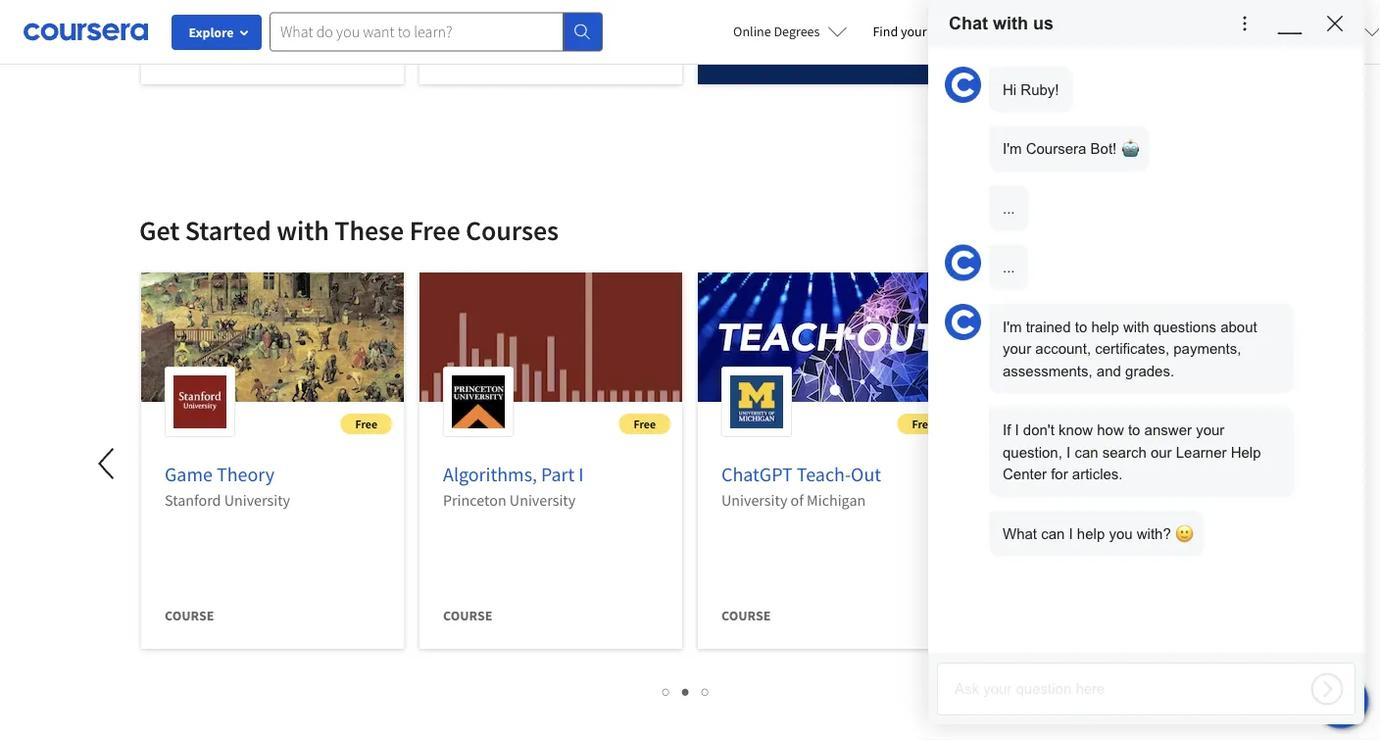 Task type: vqa. For each thing, say whether or not it's contained in the screenshot.
trained
yes



Task type: describe. For each thing, give the bounding box(es) containing it.
2
[[682, 681, 690, 700]]

your for i'm
[[1003, 341, 1031, 357]]

articles.
[[1072, 466, 1123, 482]]

What do you want to learn? text field
[[270, 12, 564, 51]]

chatgpt teach-out link
[[721, 462, 881, 487]]

i'm for i'm coursera bot! 🤖
[[1003, 141, 1022, 157]]

certificates,
[[1095, 341, 1170, 357]]

🙂
[[1175, 525, 1190, 542]]

get
[[139, 213, 180, 248]]

if
[[1003, 422, 1011, 438]]

log containing hi ruby!
[[928, 47, 1355, 566]]

math
[[1108, 462, 1150, 487]]

message from virtual agent element for 1st chat with us icon from the top of the page
[[989, 67, 1294, 231]]

1 course link from the left
[[141, 0, 404, 100]]

question,
[[1003, 444, 1063, 460]]

3
[[702, 681, 710, 700]]

of
[[791, 490, 804, 510]]

next slide image
[[1268, 440, 1315, 487]]

Ask your question here text field
[[938, 671, 1300, 707]]

free for chatgpt teach-out
[[912, 416, 934, 431]]

professional certificate
[[721, 42, 894, 60]]

and
[[1097, 363, 1121, 379]]

to inside if i don't know how to answer your question, i can search our learner help center for articles.
[[1128, 422, 1141, 438]]

if i don't know how to answer your question, i can search our learner help center for articles.
[[1003, 422, 1261, 482]]

chat
[[949, 13, 988, 33]]

1 vertical spatial can
[[1041, 525, 1065, 542]]

list inside get started with these free courses carousel element
[[129, 679, 1243, 702]]

chatgpt
[[721, 462, 793, 487]]

3 button
[[696, 679, 716, 702]]

can inside if i don't know how to answer your question, i can search our learner help center for articles.
[[1075, 444, 1098, 460]]

university inside the algorithms, part i princeton university
[[510, 490, 576, 510]]

search
[[1103, 444, 1147, 460]]

assessments,
[[1003, 363, 1093, 379]]

duke
[[1000, 490, 1033, 510]]

help for i
[[1077, 525, 1105, 542]]

coursera
[[1026, 141, 1087, 157]]

to inside i'm trained to help with questions about your account, certificates, payments, assessments, and grades.
[[1075, 319, 1087, 335]]

hi ruby!
[[1003, 81, 1059, 98]]

help for to
[[1091, 319, 1119, 335]]

professional
[[721, 42, 815, 60]]

degrees
[[774, 23, 820, 40]]

what
[[1003, 525, 1037, 542]]

close image
[[1323, 11, 1347, 36]]

1 chat with us image from the top
[[945, 67, 981, 103]]

course for algorithms,
[[443, 607, 492, 624]]

2 button
[[677, 679, 696, 702]]

0 vertical spatial with
[[993, 13, 1028, 33]]

0 vertical spatial your
[[901, 23, 927, 40]]

questions
[[1154, 319, 1217, 335]]

help image
[[1233, 11, 1257, 36]]

free for algorithms, part i
[[634, 416, 656, 431]]

career
[[958, 23, 996, 40]]

algorithms, part i princeton university
[[443, 462, 584, 510]]

hi
[[1003, 81, 1017, 98]]

free for data science math skills
[[1191, 416, 1213, 431]]

online
[[733, 23, 771, 40]]

chatgpt teach-out university of michigan
[[721, 462, 881, 510]]

1 vertical spatial chat with us image
[[1325, 685, 1357, 717]]

center
[[1003, 466, 1047, 482]]

account,
[[1036, 341, 1091, 357]]

with?
[[1137, 525, 1171, 542]]

1 button
[[657, 679, 677, 702]]

teach-
[[797, 462, 851, 487]]

message from virtual agent element for top chat with us image
[[989, 304, 1294, 556]]

data science math skills link
[[1000, 462, 1197, 487]]

answer
[[1145, 422, 1192, 438]]

certificate
[[818, 42, 894, 60]]

algorithms,
[[443, 462, 537, 487]]

course for game
[[165, 607, 214, 624]]

game theory stanford university
[[165, 462, 290, 510]]



Task type: locate. For each thing, give the bounding box(es) containing it.
1 vertical spatial message from virtual agent element
[[989, 304, 1294, 556]]

...
[[1003, 200, 1015, 216], [1003, 259, 1015, 275]]

know
[[1059, 422, 1093, 438]]

english
[[1041, 22, 1089, 42]]

1 vertical spatial i'm
[[1003, 319, 1022, 335]]

message from virtual agent element
[[989, 67, 1294, 231], [989, 304, 1294, 556]]

2 i'm from the top
[[1003, 319, 1022, 335]]

1 vertical spatial ...
[[1003, 259, 1015, 275]]

previous slide image
[[84, 440, 131, 487]]

i'm inside i'm trained to help with questions about your account, certificates, payments, assessments, and grades.
[[1003, 319, 1022, 335]]

i'm for i'm trained to help with questions about your account, certificates, payments, assessments, and grades.
[[1003, 319, 1022, 335]]

your up assessments,
[[1003, 341, 1031, 357]]

1 vertical spatial help
[[1077, 525, 1105, 542]]

can down know
[[1075, 444, 1098, 460]]

chat with us image
[[945, 304, 981, 340], [1325, 685, 1357, 717]]

1 horizontal spatial chat with us image
[[1325, 685, 1357, 717]]

2 horizontal spatial with
[[1123, 319, 1149, 335]]

can right what
[[1041, 525, 1065, 542]]

free
[[409, 213, 460, 248], [355, 416, 377, 431], [634, 416, 656, 431], [912, 416, 934, 431], [1191, 416, 1213, 431]]

i inside the algorithms, part i princeton university
[[579, 462, 584, 487]]

with left these
[[277, 213, 329, 248]]

log
[[928, 47, 1355, 566]]

game theory link
[[165, 462, 275, 487]]

1 university from the left
[[224, 490, 290, 510]]

i right part
[[579, 462, 584, 487]]

your up learner on the bottom right of the page
[[1196, 422, 1225, 438]]

explore
[[189, 24, 234, 41]]

university inside 'chatgpt teach-out university of michigan'
[[721, 490, 788, 510]]

i'm trained to help with questions about your account, certificates, payments, assessments, and grades.
[[1003, 319, 1257, 379]]

with inside i'm trained to help with questions about your account, certificates, payments, assessments, and grades.
[[1123, 319, 1149, 335]]

learner
[[1176, 444, 1227, 460]]

0 horizontal spatial your
[[901, 23, 927, 40]]

trained
[[1026, 319, 1071, 335]]

university
[[224, 490, 290, 510], [510, 490, 576, 510], [721, 490, 788, 510], [1036, 490, 1103, 510]]

free for game theory
[[355, 416, 377, 431]]

your inside if i don't know how to answer your question, i can search our learner help center for articles.
[[1196, 422, 1225, 438]]

0 vertical spatial ...
[[1003, 200, 1015, 216]]

1 vertical spatial with
[[277, 213, 329, 248]]

help
[[1091, 319, 1119, 335], [1077, 525, 1105, 542]]

1 horizontal spatial to
[[1128, 422, 1141, 438]]

minimize window image
[[1278, 11, 1302, 36]]

0 vertical spatial chat with us image
[[945, 67, 981, 103]]

course
[[165, 42, 214, 60], [443, 42, 492, 60], [165, 607, 214, 624], [443, 607, 492, 624], [721, 607, 771, 624]]

data science math skills duke university
[[1000, 462, 1197, 510]]

i up science
[[1067, 444, 1071, 460]]

find your new career
[[873, 23, 996, 40]]

2 vertical spatial with
[[1123, 319, 1149, 335]]

part
[[541, 462, 575, 487]]

for
[[1051, 466, 1068, 482]]

0 horizontal spatial can
[[1041, 525, 1065, 542]]

michigan
[[807, 490, 866, 510]]

with up certificates,
[[1123, 319, 1149, 335]]

to up account,
[[1075, 319, 1087, 335]]

1 ... from the top
[[1003, 200, 1015, 216]]

university inside game theory stanford university
[[224, 490, 290, 510]]

help
[[1231, 444, 1261, 460]]

0 vertical spatial message from virtual agent element
[[989, 67, 1294, 231]]

help left you at bottom
[[1077, 525, 1105, 542]]

new
[[930, 23, 955, 40]]

0 vertical spatial chat with us image
[[945, 304, 981, 340]]

with left us
[[993, 13, 1028, 33]]

your inside i'm trained to help with questions about your account, certificates, payments, assessments, and grades.
[[1003, 341, 1031, 357]]

None search field
[[270, 12, 603, 51]]

0 horizontal spatial chat with us image
[[945, 304, 981, 340]]

course for chatgpt
[[721, 607, 771, 624]]

professional certificate link
[[698, 0, 961, 100]]

i'm left trained
[[1003, 319, 1022, 335]]

english button
[[1006, 0, 1124, 64]]

3 university from the left
[[721, 490, 788, 510]]

princeton
[[443, 490, 506, 510]]

university inside data science math skills duke university
[[1036, 490, 1103, 510]]

list
[[129, 679, 1243, 702]]

0 vertical spatial to
[[1075, 319, 1087, 335]]

your for if
[[1196, 422, 1225, 438]]

i right if
[[1015, 422, 1019, 438]]

1 i'm from the top
[[1003, 141, 1022, 157]]

these
[[335, 213, 404, 248]]

university down part
[[510, 490, 576, 510]]

theory
[[217, 462, 275, 487]]

out
[[851, 462, 881, 487]]

i'm left coursera
[[1003, 141, 1022, 157]]

university down theory
[[224, 490, 290, 510]]

payments,
[[1174, 341, 1241, 357]]

help up certificates,
[[1091, 319, 1119, 335]]

0 horizontal spatial to
[[1075, 319, 1087, 335]]

i'm
[[1003, 141, 1022, 157], [1003, 319, 1022, 335]]

ruby!
[[1021, 81, 1059, 98]]

earn your degree collection element
[[129, 719, 1243, 740]]

1 horizontal spatial with
[[993, 13, 1028, 33]]

find
[[873, 23, 898, 40]]

1
[[663, 681, 671, 700]]

find your new career link
[[863, 20, 1006, 44]]

chat with us
[[949, 13, 1054, 33]]

get started with these free courses
[[139, 213, 559, 248]]

2 chat with us image from the top
[[945, 245, 981, 281]]

chat with us image
[[945, 67, 981, 103], [945, 245, 981, 281]]

university down "chatgpt" on the bottom of page
[[721, 490, 788, 510]]

i left you at bottom
[[1069, 525, 1073, 542]]

data
[[1000, 462, 1038, 487]]

stanford
[[165, 490, 221, 510]]

1 horizontal spatial course link
[[420, 0, 682, 100]]

you
[[1109, 525, 1133, 542]]

grades.
[[1125, 363, 1174, 379]]

i
[[1015, 422, 1019, 438], [1067, 444, 1071, 460], [579, 462, 584, 487], [1069, 525, 1073, 542]]

send image
[[1311, 672, 1344, 706]]

4 university from the left
[[1036, 490, 1103, 510]]

game
[[165, 462, 213, 487]]

1 vertical spatial your
[[1003, 341, 1031, 357]]

don't
[[1023, 422, 1055, 438]]

courses
[[466, 213, 559, 248]]

about
[[1221, 319, 1257, 335]]

show notifications image
[[1152, 25, 1176, 48]]

science
[[1042, 462, 1105, 487]]

message from virtual agent element containing hi ruby!
[[989, 67, 1294, 231]]

1 vertical spatial chat with us image
[[945, 245, 981, 281]]

message from virtual agent element containing i'm trained to help with questions about your account, certificates, payments, assessments, and grades.
[[989, 304, 1294, 556]]

what can i help you with? 🙂
[[1003, 525, 1190, 542]]

online degrees
[[733, 23, 820, 40]]

2 vertical spatial your
[[1196, 422, 1225, 438]]

2 ... from the top
[[1003, 259, 1015, 275]]

us
[[1033, 13, 1054, 33]]

help inside i'm trained to help with questions about your account, certificates, payments, assessments, and grades.
[[1091, 319, 1119, 335]]

2 horizontal spatial your
[[1196, 422, 1225, 438]]

to right how
[[1128, 422, 1141, 438]]

skills
[[1153, 462, 1197, 487]]

get started with these free courses carousel element
[[0, 154, 1380, 719]]

started
[[185, 213, 271, 248]]

explore button
[[172, 15, 262, 50]]

i'm coursera bot! 🤖
[[1003, 141, 1136, 157]]

university down science
[[1036, 490, 1103, 510]]

with
[[993, 13, 1028, 33], [277, 213, 329, 248], [1123, 319, 1149, 335]]

our
[[1151, 444, 1172, 460]]

1 horizontal spatial can
[[1075, 444, 1098, 460]]

2 course link from the left
[[420, 0, 682, 100]]

your right find
[[901, 23, 927, 40]]

to
[[1075, 319, 1087, 335], [1128, 422, 1141, 438]]

0 vertical spatial i'm
[[1003, 141, 1022, 157]]

1 horizontal spatial your
[[1003, 341, 1031, 357]]

online degrees button
[[718, 10, 863, 53]]

0 horizontal spatial course link
[[141, 0, 404, 100]]

2 university from the left
[[510, 490, 576, 510]]

your
[[901, 23, 927, 40], [1003, 341, 1031, 357], [1196, 422, 1225, 438]]

can
[[1075, 444, 1098, 460], [1041, 525, 1065, 542]]

bot!
[[1091, 141, 1117, 157]]

coursera image
[[24, 16, 148, 47]]

1 message from virtual agent element from the top
[[989, 67, 1294, 231]]

0 vertical spatial help
[[1091, 319, 1119, 335]]

0 vertical spatial can
[[1075, 444, 1098, 460]]

1 vertical spatial to
[[1128, 422, 1141, 438]]

how
[[1097, 422, 1124, 438]]

🤖
[[1121, 141, 1136, 157]]

algorithms, part i link
[[443, 462, 584, 487]]

list containing 1
[[129, 679, 1243, 702]]

2 message from virtual agent element from the top
[[989, 304, 1294, 556]]

course link
[[141, 0, 404, 100], [420, 0, 682, 100]]

0 horizontal spatial with
[[277, 213, 329, 248]]



